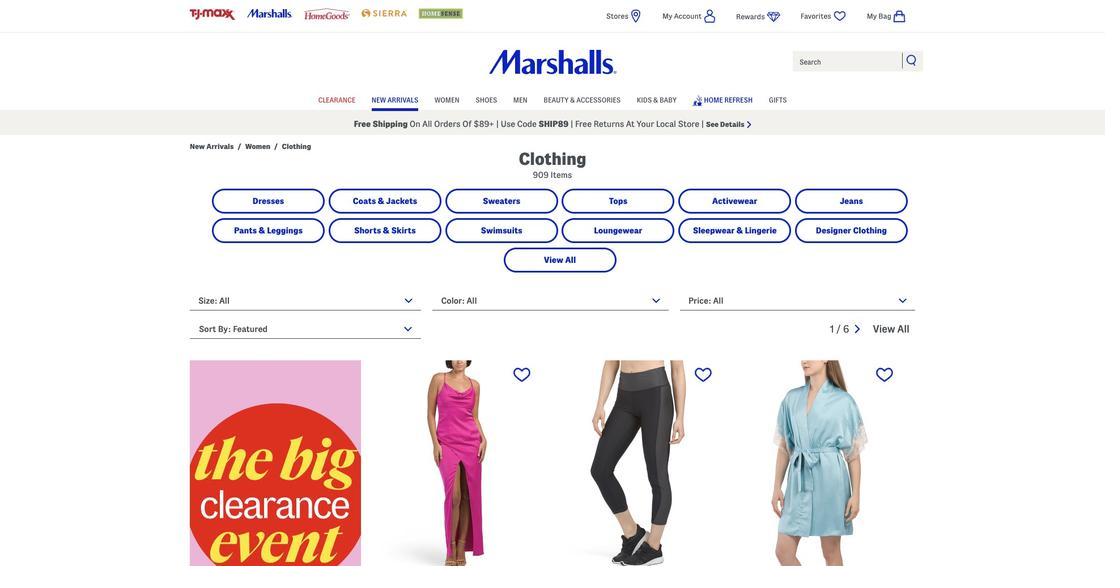 Task type: vqa. For each thing, say whether or not it's contained in the screenshot.
| to the left
yes



Task type: locate. For each thing, give the bounding box(es) containing it.
product pagination menu bar
[[830, 316, 915, 343]]

1 horizontal spatial women
[[434, 96, 459, 103]]

0 horizontal spatial women link
[[245, 142, 270, 151]]

jeans
[[840, 197, 863, 206]]

shorts
[[354, 226, 381, 235]]

& right the "kids" on the right top of the page
[[653, 96, 658, 103]]

0 horizontal spatial |
[[496, 120, 499, 129]]

arrivals for new arrivals
[[388, 96, 418, 103]]

2 horizontal spatial clothing
[[853, 226, 887, 235]]

all right color:
[[467, 296, 477, 305]]

designer clothing link
[[797, 220, 906, 241]]

all right price:
[[713, 296, 723, 305]]

lingerie
[[745, 226, 777, 235]]

& right coats
[[378, 197, 384, 206]]

menu bar containing clearance
[[190, 90, 915, 110]]

1 horizontal spatial |
[[571, 120, 573, 129]]

my bag link
[[867, 9, 915, 23]]

sleepwear
[[693, 226, 735, 235]]

1 vertical spatial women link
[[245, 142, 270, 151]]

new arrivals / women / clothing
[[190, 142, 311, 150]]

2 horizontal spatial /
[[836, 324, 841, 334]]

all for price: all
[[713, 296, 723, 305]]

all inside banner
[[422, 120, 432, 129]]

0 vertical spatial new arrivals link
[[372, 90, 418, 108]]

pants & leggings link
[[214, 220, 323, 241]]

sort by: featured
[[199, 325, 268, 334]]

909
[[533, 171, 549, 180]]

1 vertical spatial new
[[190, 142, 205, 150]]

my account link
[[662, 9, 716, 23]]

| left use
[[496, 120, 499, 129]]

& right pants
[[259, 226, 265, 235]]

&
[[570, 96, 575, 103], [653, 96, 658, 103], [378, 197, 384, 206], [259, 226, 265, 235], [383, 226, 389, 235], [737, 226, 743, 235]]

sierra.com image
[[361, 9, 407, 18]]

/ inside product pagination menu bar
[[836, 324, 841, 334]]

kids
[[637, 96, 652, 103]]

banner
[[0, 0, 1105, 135]]

2 free from the left
[[575, 120, 592, 129]]

& inside 'link'
[[570, 96, 575, 103]]

& for lingerie
[[737, 226, 743, 235]]

0 vertical spatial arrivals
[[388, 96, 418, 103]]

women inside banner
[[434, 96, 459, 103]]

shorts & skirts link
[[330, 220, 440, 241]]

2 | from the left
[[571, 120, 573, 129]]

site search search field
[[792, 50, 924, 73]]

1 my from the left
[[662, 12, 672, 20]]

& right 'beauty'
[[570, 96, 575, 103]]

women
[[434, 96, 459, 103], [245, 142, 270, 150]]

coats & jackets
[[353, 197, 417, 206]]

beauty & accessories
[[544, 96, 621, 103]]

sleepwear & lingerie
[[693, 226, 777, 235]]

all for color: all
[[467, 296, 477, 305]]

0 vertical spatial women
[[434, 96, 459, 103]]

my
[[662, 12, 672, 20], [867, 12, 877, 20]]

all right on
[[422, 120, 432, 129]]

women link inside banner
[[434, 90, 459, 108]]

1 vertical spatial arrivals
[[206, 142, 234, 150]]

pants
[[234, 226, 257, 235]]

0 horizontal spatial arrivals
[[206, 142, 234, 150]]

activewear
[[712, 197, 757, 206]]

0 horizontal spatial new
[[190, 142, 205, 150]]

tjmaxx.com image
[[190, 9, 235, 20]]

navigation inside product sorting navigation
[[830, 316, 915, 343]]

none submit inside site search 'search box'
[[906, 54, 918, 66]]

/
[[238, 142, 241, 150], [274, 142, 278, 150], [836, 324, 841, 334]]

2 my from the left
[[867, 12, 877, 20]]

stretch satin cowl neck gown with slit image
[[371, 360, 542, 566]]

1 vertical spatial new arrivals link
[[190, 142, 234, 151]]

all right the view
[[565, 256, 576, 265]]

all right size:
[[219, 296, 230, 305]]

my left bag
[[867, 12, 877, 20]]

bag
[[879, 12, 891, 20]]

view all
[[544, 256, 576, 265]]

my left account
[[662, 12, 672, 20]]

women up orders
[[434, 96, 459, 103]]

women link up dresses link
[[245, 142, 270, 151]]

tops link
[[564, 190, 673, 212]]

arrivals
[[388, 96, 418, 103], [206, 142, 234, 150]]

arrivals for new arrivals / women / clothing
[[206, 142, 234, 150]]

new
[[372, 96, 386, 103], [190, 142, 205, 150]]

new for new arrivals / women / clothing
[[190, 142, 205, 150]]

free left shipping
[[354, 120, 371, 129]]

refresh
[[725, 96, 753, 103]]

local
[[656, 120, 676, 129]]

0 vertical spatial women link
[[434, 90, 459, 108]]

0 horizontal spatial free
[[354, 120, 371, 129]]

see
[[706, 120, 719, 128]]

rewards
[[736, 12, 765, 20]]

1 horizontal spatial new arrivals link
[[372, 90, 418, 108]]

& for accessories
[[570, 96, 575, 103]]

free shipping on all orders of $89+ | use code ship89 | free returns at your local store | see details
[[354, 120, 744, 129]]

jeans link
[[797, 190, 906, 212]]

clothing
[[282, 142, 311, 150], [519, 150, 586, 168], [853, 226, 887, 235]]

coats
[[353, 197, 376, 206]]

view all
[[873, 324, 910, 334]]

homegoods.com image
[[304, 9, 350, 19]]

shipping
[[373, 120, 408, 129]]

new inside banner
[[372, 96, 386, 103]]

marquee
[[0, 113, 1105, 135]]

1 horizontal spatial my
[[867, 12, 877, 20]]

gifts
[[769, 96, 787, 103]]

free down beauty & accessories
[[575, 120, 592, 129]]

menu bar
[[190, 90, 915, 110]]

None submit
[[906, 54, 918, 66]]

1 horizontal spatial women link
[[434, 90, 459, 108]]

Search text field
[[792, 50, 924, 73]]

women link
[[434, 90, 459, 108], [245, 142, 270, 151]]

arrivals inside banner
[[388, 96, 418, 103]]

1 vertical spatial women
[[245, 142, 270, 150]]

all
[[897, 324, 910, 334]]

1 free from the left
[[354, 120, 371, 129]]

0 vertical spatial new
[[372, 96, 386, 103]]

0 horizontal spatial my
[[662, 12, 672, 20]]

marshalls home image
[[489, 50, 616, 74]]

1 horizontal spatial new
[[372, 96, 386, 103]]

stores
[[606, 12, 628, 20]]

navigation
[[830, 316, 915, 343]]

& left lingerie
[[737, 226, 743, 235]]

navigation containing 1 / 6
[[830, 316, 915, 343]]

orders
[[434, 120, 461, 129]]

& left skirts
[[383, 226, 389, 235]]

1 horizontal spatial arrivals
[[388, 96, 418, 103]]

view
[[544, 256, 563, 265]]

new for new arrivals
[[372, 96, 386, 103]]

home refresh link
[[692, 90, 753, 109]]

& for leggings
[[259, 226, 265, 235]]

view all link
[[873, 324, 910, 334]]

all
[[422, 120, 432, 129], [565, 256, 576, 265], [219, 296, 230, 305], [467, 296, 477, 305], [713, 296, 723, 305]]

dresses link
[[214, 190, 323, 212]]

women up dresses link
[[245, 142, 270, 150]]

1 horizontal spatial free
[[575, 120, 592, 129]]

blocked ankle leggings image
[[553, 360, 724, 566]]

women link up orders
[[434, 90, 459, 108]]

on
[[410, 120, 420, 129]]

kids & baby link
[[637, 90, 677, 108]]

| right "ship89" in the top of the page
[[571, 120, 573, 129]]

dresses
[[253, 197, 284, 206]]

items
[[551, 171, 572, 180]]



Task type: describe. For each thing, give the bounding box(es) containing it.
store |
[[678, 120, 704, 129]]

of
[[462, 120, 472, 129]]

jackets
[[386, 197, 417, 206]]

1 horizontal spatial clothing
[[519, 150, 586, 168]]

kids & baby
[[637, 96, 677, 103]]

returns
[[594, 120, 624, 129]]

men link
[[513, 90, 527, 108]]

all for size: all
[[219, 296, 230, 305]]

& for skirts
[[383, 226, 389, 235]]

swimsuits link
[[447, 220, 556, 241]]

my bag
[[867, 12, 891, 20]]

skirts
[[391, 226, 416, 235]]

beauty & accessories link
[[544, 90, 621, 108]]

see details link
[[706, 120, 751, 128]]

color: all
[[441, 296, 477, 305]]

view
[[873, 324, 895, 334]]

0 horizontal spatial clothing
[[282, 142, 311, 150]]

0 horizontal spatial /
[[238, 142, 241, 150]]

favorites
[[801, 12, 831, 20]]

& for jackets
[[378, 197, 384, 206]]

marquee containing free shipping
[[0, 113, 1105, 135]]

my for my account
[[662, 12, 672, 20]]

swimsuits
[[481, 226, 522, 235]]

1 / 6
[[830, 324, 849, 334]]

account
[[674, 12, 702, 20]]

feathers satin lace robe and chemise collection image
[[734, 360, 905, 566]]

shorts & skirts
[[354, 226, 416, 235]]

view all link
[[505, 249, 615, 271]]

size: all
[[198, 296, 230, 305]]

menu bar inside banner
[[190, 90, 915, 110]]

shoes link
[[476, 90, 497, 108]]

activewear link
[[680, 190, 790, 212]]

my account
[[662, 12, 702, 20]]

tops
[[609, 197, 627, 206]]

1 horizontal spatial /
[[274, 142, 278, 150]]

use
[[501, 120, 515, 129]]

sweaters link
[[447, 190, 556, 212]]

gifts link
[[769, 90, 787, 108]]

banner containing free shipping
[[0, 0, 1105, 135]]

your
[[637, 120, 654, 129]]

1
[[830, 324, 834, 334]]

shoes
[[476, 96, 497, 103]]

coats & jackets link
[[330, 190, 440, 212]]

rewards link
[[736, 10, 780, 24]]

home
[[704, 96, 723, 103]]

favorites link
[[801, 9, 847, 23]]

ship89
[[539, 120, 569, 129]]

accessories
[[576, 96, 621, 103]]

my for my bag
[[867, 12, 877, 20]]

size:
[[198, 296, 217, 305]]

sweaters
[[483, 197, 520, 206]]

0 horizontal spatial new arrivals link
[[190, 142, 234, 151]]

baby
[[660, 96, 677, 103]]

by:
[[218, 325, 231, 334]]

loungewear link
[[564, 220, 673, 241]]

pants & leggings
[[234, 226, 303, 235]]

loungewear
[[594, 226, 642, 235]]

6
[[843, 324, 849, 334]]

0 horizontal spatial women
[[245, 142, 270, 150]]

designer
[[816, 226, 851, 235]]

clearance
[[318, 96, 355, 103]]

marshalls.com image
[[247, 9, 292, 18]]

color:
[[441, 296, 465, 305]]

clearance link
[[318, 90, 355, 108]]

1 | from the left
[[496, 120, 499, 129]]

wce image
[[190, 360, 361, 566]]

code
[[517, 120, 537, 129]]

product sorting navigation
[[190, 316, 915, 347]]

price:
[[689, 296, 711, 305]]

stores link
[[606, 9, 643, 23]]

& for baby
[[653, 96, 658, 103]]

sleepwear & lingerie link
[[680, 220, 790, 241]]

beauty
[[544, 96, 569, 103]]

price: all
[[689, 296, 723, 305]]

sort
[[199, 325, 216, 334]]

leggings
[[267, 226, 303, 235]]

featured
[[233, 325, 268, 334]]

home refresh
[[704, 96, 753, 103]]

all for view all
[[565, 256, 576, 265]]

details
[[720, 120, 744, 128]]

$89+
[[474, 120, 494, 129]]

men
[[513, 96, 527, 103]]

at
[[626, 120, 635, 129]]

designer clothing
[[816, 226, 887, 235]]

homesense.com image
[[419, 9, 464, 19]]



